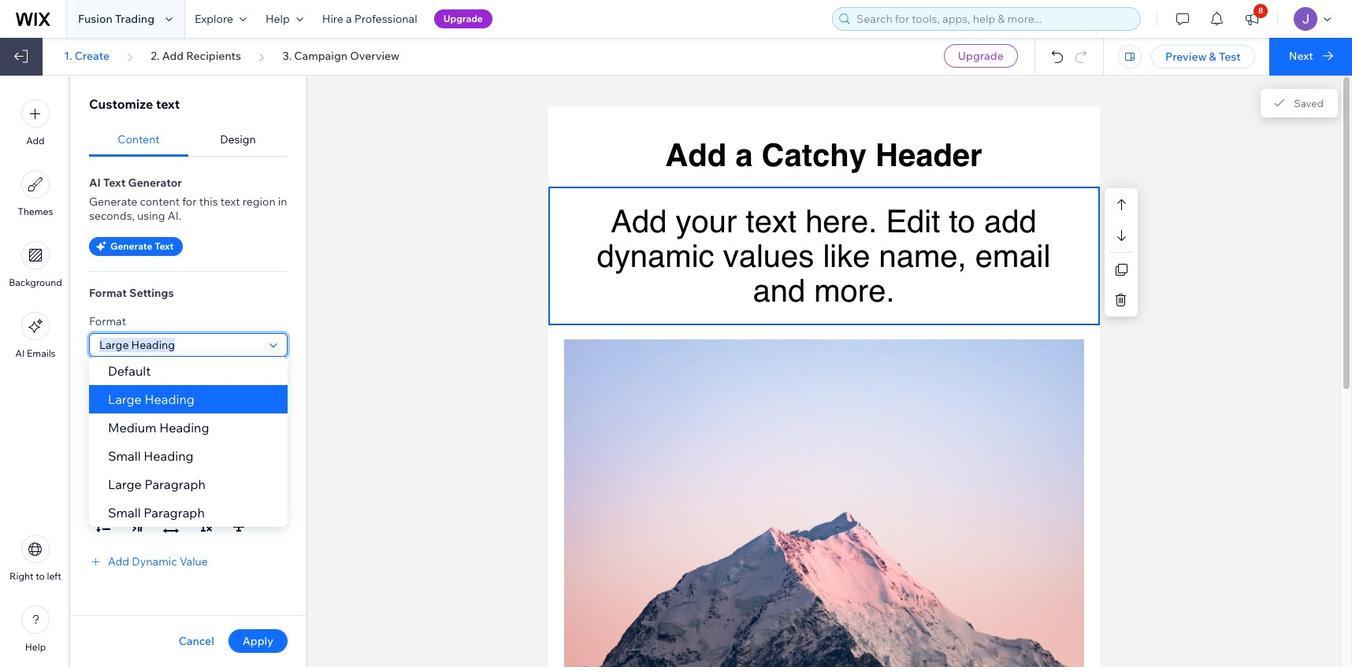 Task type: vqa. For each thing, say whether or not it's contained in the screenshot.
the right Upgrade button
yes



Task type: locate. For each thing, give the bounding box(es) containing it.
settings
[[129, 286, 174, 300]]

generate
[[89, 195, 137, 209], [110, 240, 152, 252]]

1 horizontal spatial ai
[[89, 176, 101, 190]]

0 vertical spatial help button
[[256, 0, 313, 38]]

3. campaign overview
[[282, 49, 400, 63]]

2 vertical spatial heading
[[144, 448, 194, 464]]

text inside add your text here. edit to add dynamic values like name, email and more.
[[746, 203, 797, 240]]

format for format
[[89, 314, 126, 329]]

styles
[[89, 428, 121, 442]]

1 vertical spatial upgrade
[[958, 49, 1004, 63]]

Search for tools, apps, help & more... field
[[852, 8, 1136, 30]]

upgrade
[[443, 13, 483, 24], [958, 49, 1004, 63]]

small down "styles"
[[108, 448, 141, 464]]

customize
[[89, 96, 153, 112]]

dynamic
[[597, 238, 714, 274]]

seconds,
[[89, 209, 135, 223]]

heading down medium heading
[[144, 448, 194, 464]]

1 vertical spatial upgrade button
[[944, 44, 1018, 68]]

right to left
[[10, 571, 61, 582]]

2 horizontal spatial text
[[746, 203, 797, 240]]

generate down seconds,
[[110, 240, 152, 252]]

generate inside button
[[110, 240, 152, 252]]

2 small from the top
[[108, 505, 141, 521]]

text inside ai text generator generate content for this text region in seconds, using ai.
[[103, 176, 126, 190]]

generate text button
[[89, 237, 183, 256]]

ai for ai text generator generate content for this text region in seconds, using ai.
[[89, 176, 101, 190]]

1 vertical spatial heading
[[159, 420, 209, 436]]

3.
[[282, 49, 292, 63]]

overview
[[350, 49, 400, 63]]

text right the your
[[746, 203, 797, 240]]

paragraph for large paragraph
[[145, 477, 206, 493]]

tab list
[[89, 123, 288, 157]]

format down format settings
[[89, 314, 126, 329]]

next button
[[1269, 38, 1352, 76]]

large down small heading
[[108, 477, 142, 493]]

a left catchy
[[735, 137, 753, 173]]

upgrade right professional
[[443, 13, 483, 24]]

background button
[[9, 241, 62, 288]]

1 vertical spatial small
[[108, 505, 141, 521]]

1 horizontal spatial help button
[[256, 0, 313, 38]]

a for catchy
[[735, 137, 753, 173]]

text up seconds,
[[103, 176, 126, 190]]

small down the large paragraph
[[108, 505, 141, 521]]

8
[[1258, 6, 1263, 16]]

0 vertical spatial heading
[[145, 392, 195, 407]]

large
[[108, 392, 142, 407], [108, 477, 142, 493]]

1. create
[[64, 49, 110, 63]]

1 vertical spatial help
[[25, 641, 46, 653]]

ai inside button
[[15, 348, 25, 359]]

0 vertical spatial a
[[346, 12, 352, 26]]

fusion
[[78, 12, 113, 26]]

1 vertical spatial generate
[[110, 240, 152, 252]]

0 horizontal spatial a
[[346, 12, 352, 26]]

2 format from the top
[[89, 314, 126, 329]]

1 horizontal spatial text
[[220, 195, 240, 209]]

background
[[9, 277, 62, 288]]

region
[[242, 195, 276, 209]]

help button down the 'right to left'
[[21, 606, 50, 653]]

your
[[676, 203, 737, 240]]

format left settings
[[89, 286, 127, 300]]

in
[[278, 195, 287, 209]]

add left the your
[[611, 203, 667, 240]]

value
[[180, 554, 208, 569]]

text right this
[[220, 195, 240, 209]]

add inside add your text here. edit to add dynamic values like name, email and more.
[[611, 203, 667, 240]]

help button
[[256, 0, 313, 38], [21, 606, 50, 653]]

1 vertical spatial ai
[[15, 348, 25, 359]]

large for large paragraph
[[108, 477, 142, 493]]

dynamic
[[132, 554, 177, 569]]

upgrade button down 'search for tools, apps, help & more...' field
[[944, 44, 1018, 68]]

format settings
[[89, 286, 174, 300]]

paragraph down the large paragraph
[[144, 505, 205, 521]]

0 vertical spatial upgrade button
[[434, 9, 492, 28]]

0 vertical spatial format
[[89, 286, 127, 300]]

heading up medium heading
[[145, 392, 195, 407]]

content
[[140, 195, 180, 209]]

1 large from the top
[[108, 392, 142, 407]]

1 vertical spatial paragraph
[[144, 505, 205, 521]]

heading inside "large heading" option
[[145, 392, 195, 407]]

help button up 3.
[[256, 0, 313, 38]]

add
[[162, 49, 184, 63], [26, 135, 45, 147], [665, 137, 727, 173], [611, 203, 667, 240], [108, 554, 129, 569]]

generate down generator
[[89, 195, 137, 209]]

0 horizontal spatial text
[[103, 176, 126, 190]]

ai left emails
[[15, 348, 25, 359]]

for
[[182, 195, 197, 209]]

a right hire
[[346, 12, 352, 26]]

heading
[[145, 392, 195, 407], [159, 420, 209, 436], [144, 448, 194, 464]]

to inside button
[[36, 571, 45, 582]]

text
[[156, 96, 180, 112], [220, 195, 240, 209], [746, 203, 797, 240]]

0 vertical spatial large
[[108, 392, 142, 407]]

1 horizontal spatial text
[[155, 240, 174, 252]]

add your text here. edit to add dynamic values like name, email and more.
[[597, 203, 1060, 309]]

medium heading
[[108, 420, 209, 436]]

1 vertical spatial to
[[36, 571, 45, 582]]

0 horizontal spatial help button
[[21, 606, 50, 653]]

None field
[[95, 334, 265, 356], [95, 391, 199, 413], [240, 391, 267, 413], [95, 334, 265, 356], [95, 391, 199, 413], [240, 391, 267, 413]]

this
[[199, 195, 218, 209]]

1 vertical spatial format
[[89, 314, 126, 329]]

help up 3.
[[266, 12, 290, 26]]

next
[[1289, 49, 1313, 63]]

0 vertical spatial upgrade
[[443, 13, 483, 24]]

hire a professional
[[322, 12, 417, 26]]

0 vertical spatial paragraph
[[145, 477, 206, 493]]

name,
[[879, 238, 967, 274]]

text for ai
[[103, 176, 126, 190]]

more.
[[814, 273, 895, 309]]

large inside option
[[108, 392, 142, 407]]

add inside button
[[26, 135, 45, 147]]

text up the content
[[156, 96, 180, 112]]

0 horizontal spatial text
[[156, 96, 180, 112]]

text inside the generate text button
[[155, 240, 174, 252]]

1 small from the top
[[108, 448, 141, 464]]

1 vertical spatial text
[[155, 240, 174, 252]]

1 vertical spatial a
[[735, 137, 753, 173]]

8 button
[[1235, 0, 1270, 38]]

0 vertical spatial text
[[103, 176, 126, 190]]

small
[[108, 448, 141, 464], [108, 505, 141, 521]]

2.
[[151, 49, 160, 63]]

1 format from the top
[[89, 286, 127, 300]]

hire
[[322, 12, 344, 26]]

email
[[975, 238, 1051, 274]]

to inside add your text here. edit to add dynamic values like name, email and more.
[[949, 203, 975, 240]]

ai
[[89, 176, 101, 190], [15, 348, 25, 359]]

2. add recipients link
[[151, 49, 241, 63]]

to
[[949, 203, 975, 240], [36, 571, 45, 582]]

1 vertical spatial large
[[108, 477, 142, 493]]

help
[[266, 12, 290, 26], [25, 641, 46, 653]]

1.
[[64, 49, 72, 63]]

0 vertical spatial to
[[949, 203, 975, 240]]

0 vertical spatial generate
[[89, 195, 137, 209]]

paragraph
[[145, 477, 206, 493], [144, 505, 205, 521]]

themes button
[[18, 170, 53, 217]]

generator
[[128, 176, 182, 190]]

add left dynamic on the left bottom
[[108, 554, 129, 569]]

ai inside ai text generator generate content for this text region in seconds, using ai.
[[89, 176, 101, 190]]

text down ai.
[[155, 240, 174, 252]]

ai for ai emails
[[15, 348, 25, 359]]

0 horizontal spatial help
[[25, 641, 46, 653]]

0 horizontal spatial to
[[36, 571, 45, 582]]

add dynamic value button
[[89, 554, 208, 569]]

heading down "large heading" option
[[159, 420, 209, 436]]

0 vertical spatial help
[[266, 12, 290, 26]]

0 horizontal spatial ai
[[15, 348, 25, 359]]

1 vertical spatial help button
[[21, 606, 50, 653]]

paragraph for small paragraph
[[144, 505, 205, 521]]

list box
[[89, 357, 288, 527]]

upgrade down 'search for tools, apps, help & more...' field
[[958, 49, 1004, 63]]

paragraph up small paragraph at the left of page
[[145, 477, 206, 493]]

1 horizontal spatial to
[[949, 203, 975, 240]]

to left left
[[36, 571, 45, 582]]

0 vertical spatial small
[[108, 448, 141, 464]]

content button
[[89, 123, 188, 157]]

add for add your text here. edit to add dynamic values like name, email and more.
[[611, 203, 667, 240]]

add up the your
[[665, 137, 727, 173]]

upgrade for upgrade "button" to the left
[[443, 13, 483, 24]]

medium
[[108, 420, 156, 436]]

0 vertical spatial ai
[[89, 176, 101, 190]]

campaign
[[294, 49, 348, 63]]

ai text generator generate content for this text region in seconds, using ai.
[[89, 176, 287, 223]]

1 horizontal spatial upgrade
[[958, 49, 1004, 63]]

large down default
[[108, 392, 142, 407]]

preview & test button
[[1151, 45, 1255, 69]]

3. campaign overview link
[[282, 49, 400, 63]]

like
[[823, 238, 870, 274]]

ai.
[[168, 209, 181, 223]]

0 horizontal spatial upgrade
[[443, 13, 483, 24]]

ai up seconds,
[[89, 176, 101, 190]]

content
[[118, 132, 160, 147]]

right to left button
[[10, 535, 61, 582]]

2 large from the top
[[108, 477, 142, 493]]

add up themes button
[[26, 135, 45, 147]]

help down the 'right to left'
[[25, 641, 46, 653]]

upgrade button right professional
[[434, 9, 492, 28]]

to left the 'add'
[[949, 203, 975, 240]]

fonts
[[89, 371, 118, 385]]

1 horizontal spatial a
[[735, 137, 753, 173]]



Task type: describe. For each thing, give the bounding box(es) containing it.
preview
[[1166, 50, 1207, 64]]

right
[[10, 571, 34, 582]]

cancel
[[179, 634, 214, 649]]

generate text
[[110, 240, 174, 252]]

left
[[47, 571, 61, 582]]

add for add a catchy header
[[665, 137, 727, 173]]

apply button
[[228, 630, 288, 653]]

size
[[234, 371, 255, 385]]

add for add
[[26, 135, 45, 147]]

ai emails button
[[15, 312, 56, 359]]

saved
[[1294, 97, 1324, 110]]

emails
[[27, 348, 56, 359]]

large heading option
[[89, 385, 288, 414]]

format for format settings
[[89, 286, 127, 300]]

list box containing default
[[89, 357, 288, 527]]

test
[[1219, 50, 1241, 64]]

add for add dynamic value
[[108, 554, 129, 569]]

heading for large heading
[[145, 392, 195, 407]]

edit
[[886, 203, 940, 240]]

professional
[[354, 12, 417, 26]]

small for small paragraph
[[108, 505, 141, 521]]

large for large heading
[[108, 392, 142, 407]]

2. add recipients
[[151, 49, 241, 63]]

1. create link
[[64, 49, 110, 63]]

tab list containing content
[[89, 123, 288, 157]]

design
[[220, 132, 256, 147]]

apply
[[243, 634, 273, 649]]

cancel button
[[179, 634, 214, 649]]

design button
[[188, 123, 288, 157]]

generate inside ai text generator generate content for this text region in seconds, using ai.
[[89, 195, 137, 209]]

create
[[75, 49, 110, 63]]

add
[[984, 203, 1037, 240]]

customize text
[[89, 96, 180, 112]]

&
[[1209, 50, 1217, 64]]

using
[[137, 209, 165, 223]]

hire a professional link
[[313, 0, 427, 38]]

themes
[[18, 206, 53, 217]]

default
[[108, 363, 151, 379]]

0 horizontal spatial upgrade button
[[434, 9, 492, 28]]

catchy
[[762, 137, 867, 173]]

large heading
[[108, 392, 195, 407]]

small for small heading
[[108, 448, 141, 464]]

large paragraph
[[108, 477, 206, 493]]

heading for small heading
[[144, 448, 194, 464]]

1 horizontal spatial upgrade button
[[944, 44, 1018, 68]]

small heading
[[108, 448, 194, 464]]

add right 2. on the top of page
[[162, 49, 184, 63]]

heading for medium heading
[[159, 420, 209, 436]]

ai emails
[[15, 348, 56, 359]]

preview & test
[[1166, 50, 1241, 64]]

small paragraph
[[108, 505, 205, 521]]

recipients
[[186, 49, 241, 63]]

values
[[723, 238, 814, 274]]

header
[[876, 137, 982, 173]]

trading
[[115, 12, 154, 26]]

upgrade for right upgrade "button"
[[958, 49, 1004, 63]]

add a catchy header
[[665, 137, 982, 173]]

add button
[[21, 99, 50, 147]]

and
[[753, 273, 806, 309]]

1 horizontal spatial help
[[266, 12, 290, 26]]

text for generate
[[155, 240, 174, 252]]

text inside ai text generator generate content for this text region in seconds, using ai.
[[220, 195, 240, 209]]

add dynamic value
[[108, 554, 208, 569]]

explore
[[195, 12, 233, 26]]

a for professional
[[346, 12, 352, 26]]

here.
[[805, 203, 877, 240]]

fusion trading
[[78, 12, 154, 26]]



